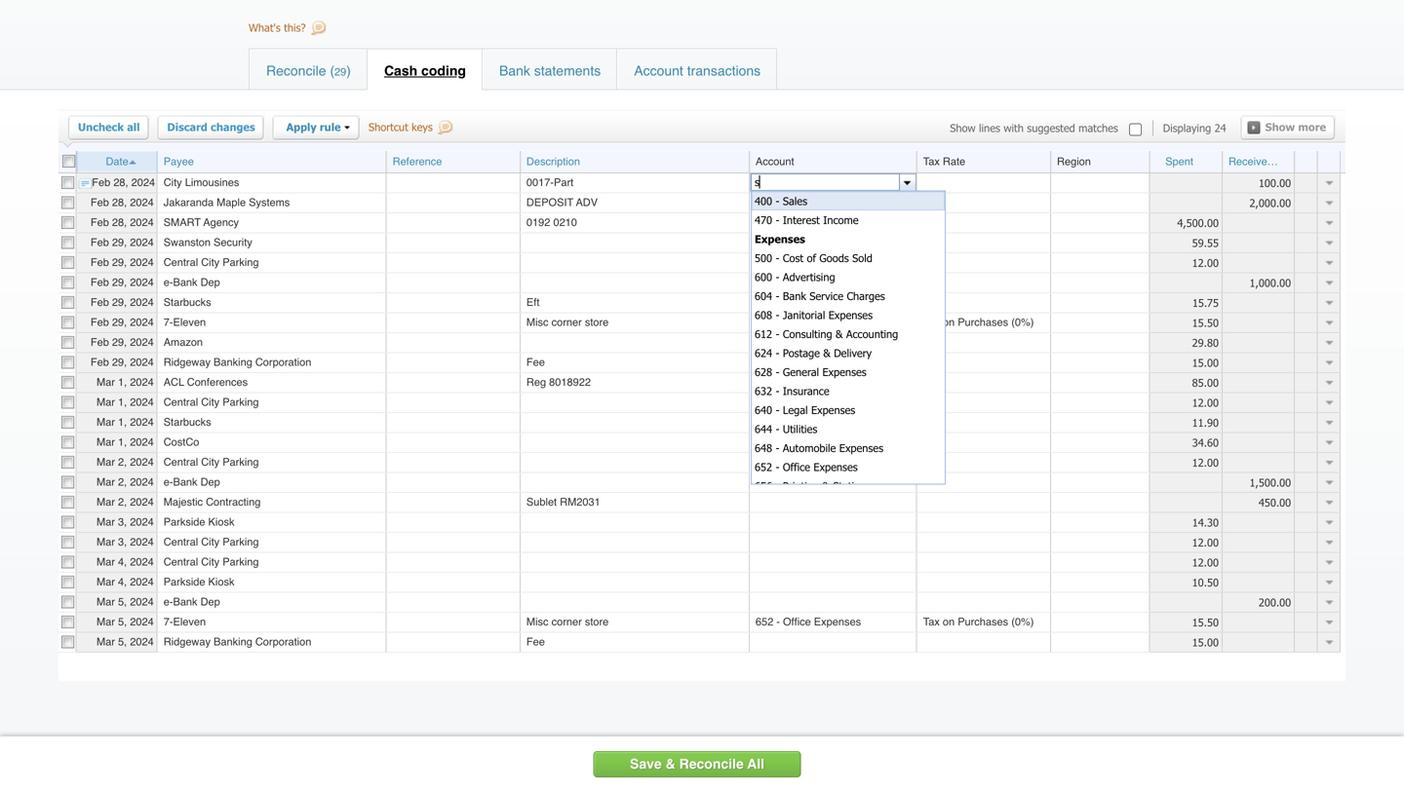 Task type: describe. For each thing, give the bounding box(es) containing it.
mar 1, 2024 central city parking
[[97, 396, 259, 408]]

tax rate
[[923, 156, 966, 168]]

632
[[755, 385, 772, 398]]

what's this?
[[249, 21, 306, 34]]

ridgeway for feb 29, 2024
[[164, 356, 211, 368]]

tax on purchases (0%) for feb 29, 2024 7-eleven
[[923, 316, 1034, 328]]

automobile
[[783, 442, 836, 455]]

cash coding link
[[368, 49, 482, 89]]

feb 29, 2024 central city parking
[[91, 256, 259, 269]]

store for feb 29, 2024 7-eleven
[[585, 316, 609, 328]]

uncheck all
[[78, 120, 140, 134]]

what's
[[249, 21, 281, 34]]

mar 4, 2024 central city parking
[[97, 556, 259, 568]]

2,000.00
[[1250, 196, 1292, 209]]

reconcile
[[679, 757, 744, 772]]

bank left statements
[[499, 63, 530, 79]]

tax for feb 29, 2024 7-eleven
[[923, 316, 940, 328]]

648
[[755, 442, 772, 455]]

parking for mar 1, 2024 central city parking
[[223, 396, 259, 408]]

shortcut keys link
[[369, 120, 456, 138]]

feb 28, 2024
[[92, 176, 155, 189]]

uncheck all link
[[75, 116, 150, 141]]

2024 for mar 1, 2024 costco
[[130, 436, 154, 448]]

sublet rm2031
[[527, 496, 601, 508]]

400 - sales 470 - interest income expenses 500 - cost of goods sold 600 - advertising 604 - bank service charges 608 - janitorial expenses 612 - consulting & accounting 624 - postage & delivery 628 - general expenses 632 - insurance 640 - legal expenses 644 - utilities 648 - automobile expenses 652 - office expenses 656 - printing & stationery
[[755, 195, 898, 493]]

postage
[[783, 347, 820, 360]]

central for mar 3, 2024
[[164, 536, 198, 548]]

city for mar 2, 2024
[[201, 456, 220, 468]]

show lines with suggested matches
[[950, 121, 1118, 135]]

consulting
[[783, 328, 833, 341]]

office inside 400 - sales 470 - interest income expenses 500 - cost of goods sold 600 - advertising 604 - bank service charges 608 - janitorial expenses 612 - consulting & accounting 624 - postage & delivery 628 - general expenses 632 - insurance 640 - legal expenses 644 - utilities 648 - automobile expenses 652 - office expenses 656 - printing & stationery
[[783, 461, 810, 474]]

624
[[755, 347, 772, 360]]

24
[[1215, 121, 1227, 135]]

parkside for 14.30
[[164, 516, 205, 528]]

12.00 for mar 1, 2024 central city parking
[[1192, 396, 1219, 409]]

29
[[335, 66, 347, 78]]

city for mar 4, 2024
[[201, 556, 220, 568]]

region
[[1057, 156, 1091, 168]]

smart
[[164, 216, 201, 229]]

kiosk for 10.50
[[208, 576, 235, 588]]

banking for feb 29, 2024 ridgeway banking corporation
[[214, 356, 252, 368]]

& inside 'link'
[[666, 757, 676, 772]]

corporation for feb 29, 2024 ridgeway banking corporation
[[255, 356, 311, 368]]

604
[[755, 290, 772, 303]]

eleven for mar 5, 2024 7-eleven
[[173, 616, 206, 628]]

city for mar 3, 2024
[[201, 536, 220, 548]]

this?
[[284, 21, 306, 34]]

2024 for mar 5, 2024 ridgeway banking corporation
[[130, 636, 154, 648]]

deposit adv
[[527, 196, 598, 209]]

comments image
[[77, 176, 92, 189]]

& right the postage
[[823, 347, 831, 360]]

description
[[527, 156, 580, 168]]

of
[[807, 252, 816, 265]]

banking for mar 5, 2024 ridgeway banking corporation
[[214, 636, 252, 648]]

1 tax from the top
[[923, 156, 940, 168]]

1, for 85.00
[[118, 376, 127, 388]]

2024 for mar 5, 2024 e-bank dep
[[130, 596, 154, 608]]

lines
[[979, 121, 1001, 135]]

cash coding
[[384, 63, 466, 79]]

systems
[[249, 196, 290, 209]]

2024 for mar 4, 2024 parkside kiosk
[[130, 576, 154, 588]]

date
[[106, 156, 128, 168]]

feb for 12.00
[[91, 256, 109, 269]]

mar for mar 4, 2024 central city parking
[[97, 556, 115, 568]]

conferences
[[187, 376, 248, 388]]

2024 for mar 5, 2024 7-eleven
[[130, 616, 154, 628]]

office for feb 29, 2024 7-eleven
[[783, 316, 811, 328]]

advertising
[[783, 271, 835, 284]]

keys
[[412, 120, 433, 134]]

corner for feb 29, 2024 7-eleven
[[552, 316, 582, 328]]

deposit
[[527, 196, 574, 209]]

statements
[[534, 63, 601, 79]]

feb 29, 2024 swanston security
[[91, 236, 252, 249]]

mar for mar 1, 2024 starbucks
[[97, 416, 115, 428]]

city down payee
[[164, 176, 182, 189]]

1, for 34.60
[[118, 436, 127, 448]]

1, for 11.90
[[118, 416, 127, 428]]

rate
[[943, 156, 966, 168]]

show more
[[1266, 120, 1326, 134]]

sublet
[[527, 496, 557, 508]]

2024 for feb 28, 2024 smart agency
[[130, 216, 154, 229]]

goods
[[820, 252, 849, 265]]

all
[[127, 120, 140, 134]]

fee for feb 29, 2024 ridgeway banking corporation
[[527, 356, 545, 368]]

3 29, from the top
[[112, 276, 127, 288]]

0017-part
[[527, 176, 574, 189]]

3, for 12.00
[[118, 536, 127, 548]]

security
[[214, 236, 252, 249]]

mar 1, 2024 starbucks
[[97, 416, 211, 428]]

payee
[[164, 156, 194, 168]]

insurance
[[783, 385, 830, 398]]

feb 28, 2024 smart agency
[[91, 216, 239, 229]]

652 - office expenses for feb 29, 2024 7-eleven
[[756, 316, 861, 328]]

2024 for mar 1, 2024 central city parking
[[130, 396, 154, 408]]

save & reconcile all link
[[593, 752, 801, 778]]

11.90
[[1192, 416, 1219, 429]]

central for mar 1, 2024
[[164, 396, 198, 408]]

spent
[[1166, 156, 1194, 168]]

2024 for mar 3, 2024 central city parking
[[130, 536, 154, 548]]

mar for mar 1, 2024 costco
[[97, 436, 115, 448]]

mar 5, 2024 ridgeway banking corporation
[[97, 636, 311, 648]]

feb for 59.55
[[91, 236, 109, 249]]

15.50 for feb 29, 2024 7-eleven
[[1192, 316, 1219, 329]]

mar for mar 5, 2024 e-bank dep
[[97, 596, 115, 608]]

652 for feb 29, 2024 7-eleven
[[756, 316, 774, 328]]

feb for 15.00
[[91, 356, 109, 368]]

mar 2, 2024 central city parking
[[97, 456, 259, 468]]

shortcut
[[369, 120, 408, 134]]

part
[[554, 176, 574, 189]]

e- for 200.00
[[164, 596, 173, 608]]

tax on purchases (0%) for mar 5, 2024 7-eleven
[[923, 616, 1034, 628]]

12.00 for mar 3, 2024 central city parking
[[1192, 536, 1219, 549]]

656
[[755, 480, 772, 493]]

eft
[[527, 296, 540, 308]]

0192
[[527, 216, 550, 229]]

cash
[[384, 63, 418, 79]]

2, for 450.00
[[118, 496, 127, 508]]

coding
[[421, 63, 466, 79]]

12.00 for mar 2, 2024 central city parking
[[1192, 456, 1219, 469]]

tax for mar 5, 2024 7-eleven
[[923, 616, 940, 628]]

central for feb 29, 2024
[[164, 256, 198, 269]]

608
[[755, 309, 772, 322]]

14.30
[[1193, 516, 1219, 529]]

7- for mar 5, 2024
[[164, 616, 173, 628]]

12.00 for mar 4, 2024 central city parking
[[1192, 556, 1219, 569]]

(0%) for mar 5, 2024 7-eleven
[[1012, 616, 1034, 628]]

parking for mar 4, 2024 central city parking
[[223, 556, 259, 568]]

bank inside 400 - sales 470 - interest income expenses 500 - cost of goods sold 600 - advertising 604 - bank service charges 608 - janitorial expenses 612 - consulting & accounting 624 - postage & delivery 628 - general expenses 632 - insurance 640 - legal expenses 644 - utilities 648 - automobile expenses 652 - office expenses 656 - printing & stationery
[[783, 290, 806, 303]]

500
[[755, 252, 772, 265]]

suggested
[[1027, 121, 1076, 135]]

received
[[1229, 156, 1274, 168]]

corner for mar 5, 2024 7-eleven
[[552, 616, 582, 628]]

office for mar 5, 2024 7-eleven
[[783, 616, 811, 628]]

purchases for feb 29, 2024 7-eleven
[[958, 316, 1009, 328]]

e- for 1,500.00
[[164, 476, 173, 488]]

accounting
[[846, 328, 898, 341]]

1,000.00
[[1250, 276, 1292, 289]]

mar for mar 5, 2024 7-eleven
[[97, 616, 115, 628]]

2024 for mar 1, 2024 acl conferences
[[130, 376, 154, 388]]

feb 29, 2024 starbucks
[[91, 296, 211, 308]]

fee for mar 5, 2024 ridgeway banking corporation
[[527, 636, 545, 648]]

29, for 12.00
[[112, 256, 127, 269]]

mar 5, 2024 7-eleven
[[97, 616, 206, 628]]

dep for 1,500.00
[[201, 476, 220, 488]]

apply rule
[[286, 120, 341, 134]]

2024 for feb 29, 2024 swanston security
[[130, 236, 154, 249]]

costco
[[164, 436, 199, 448]]

0210
[[553, 216, 577, 229]]

city limousines
[[164, 176, 239, 189]]

legal
[[783, 404, 808, 417]]

reconcile (
[[266, 63, 335, 79]]

all
[[747, 757, 765, 772]]



Task type: locate. For each thing, give the bounding box(es) containing it.
0 vertical spatial on
[[943, 316, 955, 328]]

central down costco
[[164, 456, 198, 468]]

bank for 200.00
[[173, 596, 198, 608]]

bank down feb 29, 2024 central city parking
[[173, 276, 198, 288]]

1 vertical spatial corporation
[[255, 636, 311, 648]]

0 vertical spatial tax on purchases (0%)
[[923, 316, 1034, 328]]

feb 29, 2024 ridgeway banking corporation
[[91, 356, 311, 368]]

12.00 up 11.90
[[1192, 396, 1219, 409]]

7- down "mar 5, 2024 e-bank dep"
[[164, 616, 173, 628]]

ridgeway down amazon
[[164, 356, 211, 368]]

rule
[[320, 120, 341, 134]]

6 29, from the top
[[112, 336, 127, 348]]

Show lines with suggested matches checkbox
[[1123, 123, 1148, 136]]

1 horizontal spatial show
[[1266, 120, 1295, 134]]

3 office from the top
[[783, 616, 811, 628]]

city for mar 1, 2024
[[201, 396, 220, 408]]

account up "400"
[[756, 156, 794, 168]]

2 652 from the top
[[755, 461, 772, 474]]

652 inside 400 - sales 470 - interest income expenses 500 - cost of goods sold 600 - advertising 604 - bank service charges 608 - janitorial expenses 612 - consulting & accounting 624 - postage & delivery 628 - general expenses 632 - insurance 640 - legal expenses 644 - utilities 648 - automobile expenses 652 - office expenses 656 - printing & stationery
[[755, 461, 772, 474]]

29, up feb 29, 2024 7-eleven
[[112, 296, 127, 308]]

2024 for feb 29, 2024 central city parking
[[130, 256, 154, 269]]

feb 29, 2024 amazon
[[91, 336, 203, 348]]

612
[[755, 328, 772, 341]]

15.00 up 85.00
[[1192, 356, 1219, 369]]

4 29, from the top
[[112, 296, 127, 308]]

1 1, from the top
[[118, 376, 127, 388]]

0 vertical spatial 15.00
[[1192, 356, 1219, 369]]

(0%) for feb 29, 2024 7-eleven
[[1012, 316, 1034, 328]]

1 vertical spatial 4,
[[118, 576, 127, 588]]

sold
[[853, 252, 873, 265]]

2024 for feb 29, 2024 ridgeway banking corporation
[[130, 356, 154, 368]]

printing
[[783, 480, 819, 493]]

starbucks up costco
[[164, 416, 211, 428]]

0 vertical spatial 4,
[[118, 556, 127, 568]]

29, for 15.50
[[112, 316, 127, 328]]

2, for 1,500.00
[[118, 476, 127, 488]]

& right printing
[[823, 480, 830, 493]]

2,
[[118, 456, 127, 468], [118, 476, 127, 488], [118, 496, 127, 508]]

2 vertical spatial 5,
[[118, 636, 127, 648]]

kiosk for 14.30
[[208, 516, 235, 528]]

what's this? link
[[249, 21, 329, 39]]

1 29, from the top
[[112, 236, 127, 249]]

show more link
[[1248, 116, 1336, 141]]

2 misc from the top
[[527, 616, 549, 628]]

show for show lines with suggested matches
[[950, 121, 976, 135]]

1 vertical spatial eleven
[[173, 616, 206, 628]]

15.00 down 10.50
[[1192, 636, 1219, 649]]

ridgeway down mar 5, 2024 7-eleven
[[164, 636, 211, 648]]

1 652 - office expenses from the top
[[756, 316, 861, 328]]

12 mar from the top
[[97, 596, 115, 608]]

misc corner store for mar 5, 2024 7-eleven
[[527, 616, 609, 628]]

mar for mar 2, 2024 central city parking
[[97, 456, 115, 468]]

2024 for feb 29, 2024 7-eleven
[[130, 316, 154, 328]]

10 mar from the top
[[97, 556, 115, 568]]

utilities
[[783, 423, 818, 436]]

652 for mar 5, 2024 7-eleven
[[756, 616, 774, 628]]

15.50 down 10.50
[[1192, 616, 1219, 629]]

0192 0210
[[527, 216, 577, 229]]

show
[[1266, 120, 1295, 134], [950, 121, 976, 135]]

parking for feb 29, 2024 central city parking
[[223, 256, 259, 269]]

feb 29, 2024 e-bank dep
[[91, 276, 220, 288]]

1 vertical spatial 7-
[[164, 616, 173, 628]]

city up mar 4, 2024 central city parking
[[201, 536, 220, 548]]

0 vertical spatial purchases
[[958, 316, 1009, 328]]

1 vertical spatial kiosk
[[208, 576, 235, 588]]

e- down mar 2, 2024 central city parking
[[164, 476, 173, 488]]

central
[[164, 256, 198, 269], [164, 396, 198, 408], [164, 456, 198, 468], [164, 536, 198, 548], [164, 556, 198, 568]]

charges
[[847, 290, 885, 303]]

2 parking from the top
[[223, 396, 259, 408]]

mar for mar 3, 2024 central city parking
[[97, 536, 115, 548]]

1 store from the top
[[585, 316, 609, 328]]

1 vertical spatial office
[[783, 461, 810, 474]]

bank for 1,500.00
[[173, 476, 198, 488]]

parking for mar 2, 2024 central city parking
[[223, 456, 259, 468]]

starbucks
[[164, 296, 211, 308], [164, 416, 211, 428]]

banking
[[214, 356, 252, 368], [214, 636, 252, 648]]

0 vertical spatial account
[[634, 63, 684, 79]]

transactions
[[687, 63, 761, 79]]

28, for feb 28, 2024
[[113, 176, 128, 189]]

1 dep from the top
[[201, 276, 220, 288]]

1 e- from the top
[[164, 276, 173, 288]]

displaying
[[1163, 121, 1211, 135]]

central for mar 4, 2024
[[164, 556, 198, 568]]

1 vertical spatial ridgeway
[[164, 636, 211, 648]]

2 fee from the top
[[527, 636, 545, 648]]

city down security
[[201, 256, 220, 269]]

0 vertical spatial 652 - office expenses
[[756, 316, 861, 328]]

)
[[347, 63, 351, 79]]

1 vertical spatial misc
[[527, 616, 549, 628]]

3 mar from the top
[[97, 416, 115, 428]]

kiosk down contracting
[[208, 516, 235, 528]]

displaying 24
[[1163, 121, 1227, 135]]

2 vertical spatial dep
[[201, 596, 220, 608]]

1 eleven from the top
[[173, 316, 206, 328]]

1 horizontal spatial account
[[756, 156, 794, 168]]

29, down feb 29, 2024 7-eleven
[[112, 336, 127, 348]]

5 29, from the top
[[112, 316, 127, 328]]

stationery
[[833, 480, 881, 493]]

feb 28, 2024 jakaranda maple systems
[[91, 196, 290, 209]]

e- for 1,000.00
[[164, 276, 173, 288]]

1 15.00 from the top
[[1192, 356, 1219, 369]]

mar for mar 5, 2024 ridgeway banking corporation
[[97, 636, 115, 648]]

5, up mar 5, 2024 7-eleven
[[118, 596, 127, 608]]

3 1, from the top
[[118, 416, 127, 428]]

644
[[755, 423, 772, 436]]

11 mar from the top
[[97, 576, 115, 588]]

2024 for mar 2, 2024 central city parking
[[130, 456, 154, 468]]

city up contracting
[[201, 456, 220, 468]]

0 vertical spatial store
[[585, 316, 609, 328]]

2024
[[131, 176, 155, 189], [130, 196, 154, 209], [130, 216, 154, 229], [130, 236, 154, 249], [130, 256, 154, 269], [130, 276, 154, 288], [130, 296, 154, 308], [130, 316, 154, 328], [130, 336, 154, 348], [130, 356, 154, 368], [130, 376, 154, 388], [130, 396, 154, 408], [130, 416, 154, 428], [130, 436, 154, 448], [130, 456, 154, 468], [130, 476, 154, 488], [130, 496, 154, 508], [130, 516, 154, 528], [130, 536, 154, 548], [130, 556, 154, 568], [130, 576, 154, 588], [130, 596, 154, 608], [130, 616, 154, 628], [130, 636, 154, 648]]

1 4, from the top
[[118, 556, 127, 568]]

652 - office expenses for mar 5, 2024 7-eleven
[[756, 616, 861, 628]]

1 vertical spatial tax
[[923, 316, 940, 328]]

7 mar from the top
[[97, 496, 115, 508]]

limousines
[[185, 176, 239, 189]]

4,
[[118, 556, 127, 568], [118, 576, 127, 588]]

3 tax from the top
[[923, 616, 940, 628]]

1 15.50 from the top
[[1192, 316, 1219, 329]]

1 vertical spatial corner
[[552, 616, 582, 628]]

(0%)
[[1012, 316, 1034, 328], [1012, 616, 1034, 628]]

2 store from the top
[[585, 616, 609, 628]]

12.00 down 14.30 on the right of the page
[[1192, 536, 1219, 549]]

eleven for feb 29, 2024 7-eleven
[[173, 316, 206, 328]]

1 vertical spatial on
[[943, 616, 955, 628]]

8 mar from the top
[[97, 516, 115, 528]]

bank up majestic
[[173, 476, 198, 488]]

2 dep from the top
[[201, 476, 220, 488]]

city down mar 3, 2024 central city parking
[[201, 556, 220, 568]]

central up mar 4, 2024 central city parking
[[164, 536, 198, 548]]

& up delivery
[[836, 328, 843, 341]]

show left the lines
[[950, 121, 976, 135]]

2 1, from the top
[[118, 396, 127, 408]]

2 vertical spatial e-
[[164, 596, 173, 608]]

14 mar from the top
[[97, 636, 115, 648]]

0 vertical spatial corner
[[552, 316, 582, 328]]

save & reconcile all
[[630, 757, 765, 772]]

1, down feb 29, 2024 amazon
[[118, 376, 127, 388]]

1 vertical spatial account
[[756, 156, 794, 168]]

1 vertical spatial 652
[[755, 461, 772, 474]]

0 vertical spatial office
[[783, 316, 811, 328]]

1 12.00 from the top
[[1192, 256, 1219, 269]]

parkside down mar 4, 2024 central city parking
[[164, 576, 205, 588]]

3, for 14.30
[[118, 516, 127, 528]]

5, down mar 5, 2024 7-eleven
[[118, 636, 127, 648]]

feb
[[92, 176, 110, 189], [91, 196, 109, 209], [91, 216, 109, 229], [91, 236, 109, 249], [91, 256, 109, 269], [91, 276, 109, 288], [91, 296, 109, 308], [91, 316, 109, 328], [91, 336, 109, 348], [91, 356, 109, 368]]

0 vertical spatial ridgeway
[[164, 356, 211, 368]]

1 parkside from the top
[[164, 516, 205, 528]]

1 7- from the top
[[164, 316, 173, 328]]

1, up mar 1, 2024 costco
[[118, 416, 127, 428]]

misc for mar 5, 2024 7-eleven
[[527, 616, 549, 628]]

e- down feb 29, 2024 central city parking
[[164, 276, 173, 288]]

29, up feb 29, 2024 e-bank dep
[[112, 256, 127, 269]]

janitorial
[[783, 309, 825, 322]]

corporation for mar 5, 2024 ridgeway banking corporation
[[255, 636, 311, 648]]

2 misc corner store from the top
[[527, 616, 609, 628]]

account left transactions
[[634, 63, 684, 79]]

12.00 down 59.55
[[1192, 256, 1219, 269]]

1 (0%) from the top
[[1012, 316, 1034, 328]]

1 fee from the top
[[527, 356, 545, 368]]

account inside 'account transactions' 'link'
[[634, 63, 684, 79]]

0 vertical spatial parkside
[[164, 516, 205, 528]]

2 purchases from the top
[[958, 616, 1009, 628]]

feb for 15.75
[[91, 296, 109, 308]]

city down conferences
[[201, 396, 220, 408]]

2024 for feb 28, 2024
[[131, 176, 155, 189]]

12.00 for feb 29, 2024 central city parking
[[1192, 256, 1219, 269]]

4 1, from the top
[[118, 436, 127, 448]]

1 on from the top
[[943, 316, 955, 328]]

3 652 from the top
[[756, 616, 774, 628]]

1 ridgeway from the top
[[164, 356, 211, 368]]

1 652 from the top
[[756, 316, 774, 328]]

1 vertical spatial tax on purchases (0%)
[[923, 616, 1034, 628]]

1 vertical spatial misc corner store
[[527, 616, 609, 628]]

with
[[1004, 121, 1024, 135]]

1 2, from the top
[[118, 456, 127, 468]]

1 banking from the top
[[214, 356, 252, 368]]

1, down mar 1, 2024 starbucks
[[118, 436, 127, 448]]

0 vertical spatial 28,
[[113, 176, 128, 189]]

tax
[[923, 156, 940, 168], [923, 316, 940, 328], [923, 616, 940, 628]]

5 central from the top
[[164, 556, 198, 568]]

parking for mar 3, 2024 central city parking
[[223, 536, 259, 548]]

store for mar 5, 2024 7-eleven
[[585, 616, 609, 628]]

bank statements
[[499, 63, 601, 79]]

12.00 up 10.50
[[1192, 556, 1219, 569]]

1 3, from the top
[[118, 516, 127, 528]]

mar for mar 4, 2024 parkside kiosk
[[97, 576, 115, 588]]

2 vertical spatial 652
[[756, 616, 774, 628]]

0 vertical spatial misc
[[527, 316, 549, 328]]

15.50 up 29.80
[[1192, 316, 1219, 329]]

9 mar from the top
[[97, 536, 115, 548]]

mar for mar 1, 2024 central city parking
[[97, 396, 115, 408]]

2 tax from the top
[[923, 316, 940, 328]]

0 vertical spatial kiosk
[[208, 516, 235, 528]]

discard changes
[[167, 120, 255, 134]]

reconcile ( 29 )
[[266, 63, 351, 79]]

15.50 for mar 5, 2024 7-eleven
[[1192, 616, 1219, 629]]

29, up feb 29, 2024 starbucks
[[112, 276, 127, 288]]

2 vertical spatial 28,
[[112, 216, 127, 229]]

2 5, from the top
[[118, 616, 127, 628]]

& right save
[[666, 757, 676, 772]]

1 corporation from the top
[[255, 356, 311, 368]]

4, up mar 4, 2024 parkside kiosk
[[118, 556, 127, 568]]

dep up contracting
[[201, 476, 220, 488]]

misc for feb 29, 2024 7-eleven
[[527, 316, 549, 328]]

central down 'acl'
[[164, 396, 198, 408]]

4 mar from the top
[[97, 436, 115, 448]]

2024 for mar 3, 2024 parkside kiosk
[[130, 516, 154, 528]]

4, up "mar 5, 2024 e-bank dep"
[[118, 576, 127, 588]]

13 mar from the top
[[97, 616, 115, 628]]

1 tax on purchases (0%) from the top
[[923, 316, 1034, 328]]

0 vertical spatial fee
[[527, 356, 545, 368]]

central down swanston
[[164, 256, 198, 269]]

feb 29, 2024 7-eleven
[[91, 316, 206, 328]]

29, up feb 29, 2024 amazon
[[112, 316, 127, 328]]

0 horizontal spatial show
[[950, 121, 976, 135]]

5, for 15.50
[[118, 616, 127, 628]]

2 vertical spatial 2,
[[118, 496, 127, 508]]

1 vertical spatial banking
[[214, 636, 252, 648]]

0 vertical spatial banking
[[214, 356, 252, 368]]

2 29, from the top
[[112, 256, 127, 269]]

eleven
[[173, 316, 206, 328], [173, 616, 206, 628]]

5, down "mar 5, 2024 e-bank dep"
[[118, 616, 127, 628]]

2 on from the top
[[943, 616, 955, 628]]

on for mar 5, 2024 7-eleven
[[943, 616, 955, 628]]

None text field
[[751, 173, 900, 191]]

1, for 12.00
[[118, 396, 127, 408]]

1 vertical spatial dep
[[201, 476, 220, 488]]

2 kiosk from the top
[[208, 576, 235, 588]]

0 vertical spatial 652
[[756, 316, 774, 328]]

2 e- from the top
[[164, 476, 173, 488]]

12.00
[[1192, 256, 1219, 269], [1192, 396, 1219, 409], [1192, 456, 1219, 469], [1192, 536, 1219, 549], [1192, 556, 1219, 569]]

2 eleven from the top
[[173, 616, 206, 628]]

3 2, from the top
[[118, 496, 127, 508]]

0 vertical spatial dep
[[201, 276, 220, 288]]

mar for mar 1, 2024 acl conferences
[[97, 376, 115, 388]]

eleven up amazon
[[173, 316, 206, 328]]

2 (0%) from the top
[[1012, 616, 1034, 628]]

1 parking from the top
[[223, 256, 259, 269]]

6 mar from the top
[[97, 476, 115, 488]]

1 vertical spatial 15.00
[[1192, 636, 1219, 649]]

account for account transactions
[[634, 63, 684, 79]]

2 tax on purchases (0%) from the top
[[923, 616, 1034, 628]]

show for show more
[[1266, 120, 1295, 134]]

0 vertical spatial tax
[[923, 156, 940, 168]]

2 2, from the top
[[118, 476, 127, 488]]

1 misc corner store from the top
[[527, 316, 609, 328]]

show left more
[[1266, 120, 1295, 134]]

purchases for mar 5, 2024 7-eleven
[[958, 616, 1009, 628]]

0 vertical spatial e-
[[164, 276, 173, 288]]

2 starbucks from the top
[[164, 416, 211, 428]]

eleven up mar 5, 2024 ridgeway banking corporation at the left bottom
[[173, 616, 206, 628]]

1 mar from the top
[[97, 376, 115, 388]]

2 4, from the top
[[118, 576, 127, 588]]

1,
[[118, 376, 127, 388], [118, 396, 127, 408], [118, 416, 127, 428], [118, 436, 127, 448]]

feb for 15.50
[[91, 316, 109, 328]]

1 office from the top
[[783, 316, 811, 328]]

2 ridgeway from the top
[[164, 636, 211, 648]]

7- up amazon
[[164, 316, 173, 328]]

29,
[[112, 236, 127, 249], [112, 256, 127, 269], [112, 276, 127, 288], [112, 296, 127, 308], [112, 316, 127, 328], [112, 336, 127, 348], [112, 356, 127, 368]]

1 vertical spatial (0%)
[[1012, 616, 1034, 628]]

2024 for feb 29, 2024 e-bank dep
[[130, 276, 154, 288]]

matches
[[1079, 121, 1118, 135]]

1 vertical spatial store
[[585, 616, 609, 628]]

0 vertical spatial eleven
[[173, 316, 206, 328]]

2 banking from the top
[[214, 636, 252, 648]]

2 7- from the top
[[164, 616, 173, 628]]

7-
[[164, 316, 173, 328], [164, 616, 173, 628]]

bank for 1,000.00
[[173, 276, 198, 288]]

bank
[[499, 63, 530, 79], [173, 276, 198, 288], [783, 290, 806, 303], [173, 476, 198, 488], [173, 596, 198, 608]]

29, for 15.75
[[112, 296, 127, 308]]

interest
[[783, 214, 820, 227]]

1, up mar 1, 2024 starbucks
[[118, 396, 127, 408]]

contracting
[[206, 496, 261, 508]]

0 vertical spatial 15.50
[[1192, 316, 1219, 329]]

4, for 12.00
[[118, 556, 127, 568]]

28, for feb 28, 2024 smart agency
[[112, 216, 127, 229]]

banking up conferences
[[214, 356, 252, 368]]

1 vertical spatial fee
[[527, 636, 545, 648]]

city for feb 29, 2024
[[201, 256, 220, 269]]

discard changes link
[[164, 116, 265, 141]]

0 vertical spatial starbucks
[[164, 296, 211, 308]]

maple
[[217, 196, 246, 209]]

4 12.00 from the top
[[1192, 536, 1219, 549]]

account for account
[[756, 156, 794, 168]]

1 vertical spatial 2,
[[118, 476, 127, 488]]

on
[[943, 316, 955, 328], [943, 616, 955, 628]]

3 parking from the top
[[223, 456, 259, 468]]

dep up mar 5, 2024 ridgeway banking corporation at the left bottom
[[201, 596, 220, 608]]

29, down feb 28, 2024 smart agency at top
[[112, 236, 127, 249]]

account transactions
[[634, 63, 761, 79]]

swanston
[[164, 236, 211, 249]]

29, for 59.55
[[112, 236, 127, 249]]

fee
[[527, 356, 545, 368], [527, 636, 545, 648]]

1 vertical spatial parkside
[[164, 576, 205, 588]]

0 vertical spatial 3,
[[118, 516, 127, 528]]

parkside down majestic
[[164, 516, 205, 528]]

city
[[164, 176, 182, 189], [201, 256, 220, 269], [201, 396, 220, 408], [201, 456, 220, 468], [201, 536, 220, 548], [201, 556, 220, 568]]

central down mar 3, 2024 central city parking
[[164, 556, 198, 568]]

dep for 200.00
[[201, 596, 220, 608]]

2024 for mar 1, 2024 starbucks
[[130, 416, 154, 428]]

3 dep from the top
[[201, 596, 220, 608]]

2 mar from the top
[[97, 396, 115, 408]]

expenses
[[755, 233, 805, 246], [829, 309, 873, 322], [814, 316, 861, 328], [823, 366, 867, 379], [811, 404, 856, 417], [840, 442, 884, 455], [814, 461, 858, 474], [814, 616, 861, 628]]

1 misc from the top
[[527, 316, 549, 328]]

ridgeway for mar 5, 2024
[[164, 636, 211, 648]]

1 purchases from the top
[[958, 316, 1009, 328]]

1 vertical spatial 28,
[[112, 196, 127, 209]]

0 vertical spatial 5,
[[118, 596, 127, 608]]

2 15.50 from the top
[[1192, 616, 1219, 629]]

5,
[[118, 596, 127, 608], [118, 616, 127, 628], [118, 636, 127, 648]]

1 vertical spatial starbucks
[[164, 416, 211, 428]]

1 5, from the top
[[118, 596, 127, 608]]

0 vertical spatial 2,
[[118, 456, 127, 468]]

59.55
[[1192, 236, 1219, 249]]

mar 1, 2024 acl conferences
[[97, 376, 248, 388]]

sales
[[783, 195, 808, 208]]

2 corner from the top
[[552, 616, 582, 628]]

shortcut keys
[[369, 120, 433, 134]]

mar for mar 2, 2024 majestic contracting
[[97, 496, 115, 508]]

4 central from the top
[[164, 536, 198, 548]]

mar for mar 3, 2024 parkside kiosk
[[97, 516, 115, 528]]

3 5, from the top
[[118, 636, 127, 648]]

400
[[755, 195, 772, 208]]

account transactions link
[[618, 49, 778, 89]]

2 central from the top
[[164, 396, 198, 408]]

apply rule button
[[273, 120, 353, 134]]

3, down the mar 2, 2024 e-bank dep
[[118, 516, 127, 528]]

29, down feb 29, 2024 amazon
[[112, 356, 127, 368]]

0 vertical spatial corporation
[[255, 356, 311, 368]]

central for mar 2, 2024
[[164, 456, 198, 468]]

7 29, from the top
[[112, 356, 127, 368]]

7- for feb 29, 2024
[[164, 316, 173, 328]]

3 e- from the top
[[164, 596, 173, 608]]

0 vertical spatial (0%)
[[1012, 316, 1034, 328]]

bank up janitorial
[[783, 290, 806, 303]]

3 12.00 from the top
[[1192, 456, 1219, 469]]

15.75
[[1193, 296, 1219, 309]]

5 parking from the top
[[223, 556, 259, 568]]

1 vertical spatial 652 - office expenses
[[756, 616, 861, 628]]

feb for 4,500.00
[[91, 216, 109, 229]]

e- down mar 4, 2024 parkside kiosk
[[164, 596, 173, 608]]

0 vertical spatial misc corner store
[[527, 316, 609, 328]]

85.00
[[1192, 376, 1219, 389]]

&
[[836, 328, 843, 341], [823, 347, 831, 360], [823, 480, 830, 493], [666, 757, 676, 772]]

2 vertical spatial office
[[783, 616, 811, 628]]

2 vertical spatial tax
[[923, 616, 940, 628]]

2 corporation from the top
[[255, 636, 311, 648]]

2 parkside from the top
[[164, 576, 205, 588]]

1 vertical spatial 3,
[[118, 536, 127, 548]]

5 12.00 from the top
[[1192, 556, 1219, 569]]

income
[[823, 214, 859, 227]]

0 horizontal spatial account
[[634, 63, 684, 79]]

feb for 29.80
[[91, 336, 109, 348]]

2 3, from the top
[[118, 536, 127, 548]]

2 652 - office expenses from the top
[[756, 616, 861, 628]]

banking down "mar 5, 2024 e-bank dep"
[[214, 636, 252, 648]]

1 vertical spatial 5,
[[118, 616, 127, 628]]

mar 3, 2024 parkside kiosk
[[97, 516, 235, 528]]

1 vertical spatial e-
[[164, 476, 173, 488]]

starbucks for 15.75
[[164, 296, 211, 308]]

0 vertical spatial 7-
[[164, 316, 173, 328]]

29, for 15.00
[[112, 356, 127, 368]]

parkside
[[164, 516, 205, 528], [164, 576, 205, 588]]

more
[[1299, 120, 1326, 134]]

dep down feb 29, 2024 central city parking
[[201, 276, 220, 288]]

bank down mar 4, 2024 parkside kiosk
[[173, 596, 198, 608]]

1 kiosk from the top
[[208, 516, 235, 528]]

29.80
[[1192, 336, 1219, 349]]

15.50
[[1192, 316, 1219, 329], [1192, 616, 1219, 629]]

12.00 down 34.60
[[1192, 456, 1219, 469]]

1 starbucks from the top
[[164, 296, 211, 308]]

adv
[[576, 196, 598, 209]]

jakaranda
[[164, 196, 214, 209]]

kiosk down mar 4, 2024 central city parking
[[208, 576, 235, 588]]

3, down mar 3, 2024 parkside kiosk
[[118, 536, 127, 548]]

general
[[783, 366, 819, 379]]

2 office from the top
[[783, 461, 810, 474]]

1 central from the top
[[164, 256, 198, 269]]

1 vertical spatial purchases
[[958, 616, 1009, 628]]

starbucks down feb 29, 2024 e-bank dep
[[164, 296, 211, 308]]

reg
[[527, 376, 546, 388]]

4 parking from the top
[[223, 536, 259, 548]]

28, for feb 28, 2024 jakaranda maple systems
[[112, 196, 127, 209]]

1 vertical spatial 15.50
[[1192, 616, 1219, 629]]

2024 for feb 29, 2024 starbucks
[[130, 296, 154, 308]]

mar 5, 2024 e-bank dep
[[97, 596, 220, 608]]



Task type: vqa. For each thing, say whether or not it's contained in the screenshot.
first (0%) from the bottom of the page
yes



